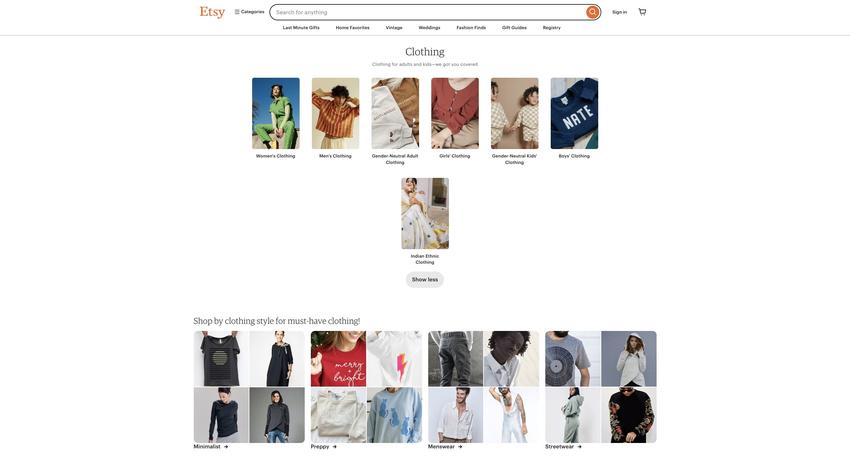Task type: vqa. For each thing, say whether or not it's contained in the screenshot.
1st Item quality from the bottom of the page
no



Task type: locate. For each thing, give the bounding box(es) containing it.
1 neutral from the left
[[390, 154, 406, 159]]

shop by clothing style for must-have clothing!
[[194, 316, 360, 326]]

for right style at the bottom left of page
[[276, 316, 286, 326]]

sign in
[[613, 9, 627, 15]]

weddings
[[419, 25, 441, 30]]

banner containing categories
[[188, 0, 663, 20]]

neutral inside gender-neutral adult clothing
[[390, 154, 406, 159]]

gender-neutral adult clothing link
[[372, 78, 419, 166]]

guides
[[512, 25, 527, 30]]

men's clothing
[[320, 154, 352, 159]]

boys'
[[559, 154, 570, 159]]

mens holographic disco jumpsuit | 13 colors image
[[484, 387, 540, 443]]

neutral
[[390, 154, 406, 159], [510, 154, 526, 159]]

gift guides
[[503, 25, 527, 30]]

minimalist link
[[194, 443, 228, 451]]

girls'
[[440, 154, 451, 159]]

2 neutral from the left
[[510, 154, 526, 159]]

by
[[214, 316, 223, 326]]

gender- for gender-neutral adult clothing
[[372, 154, 390, 159]]

None search field
[[270, 4, 602, 20]]

gender- inside gender-neutral kids' clothing
[[492, 154, 510, 159]]

last
[[283, 25, 292, 30]]

neutral left kids'
[[510, 154, 526, 159]]

boys' clothing link
[[551, 78, 598, 159]]

clothing!
[[328, 316, 360, 326]]

0 horizontal spatial neutral
[[390, 154, 406, 159]]

gender- left kids'
[[492, 154, 510, 159]]

gender-
[[372, 154, 390, 159], [492, 154, 510, 159]]

for
[[392, 62, 398, 67], [276, 316, 286, 326]]

for left adults in the top left of the page
[[392, 62, 398, 67]]

gender- left adult
[[372, 154, 390, 159]]

gender-neutral kids' clothing link
[[491, 78, 539, 166]]

1 horizontal spatial gender-
[[492, 154, 510, 159]]

clothing inside gender-neutral kids' clothing
[[506, 160, 524, 165]]

in
[[623, 9, 627, 15]]

streetwear link
[[546, 443, 582, 451]]

2 gender- from the left
[[492, 154, 510, 159]]

banner
[[188, 0, 663, 20]]

have
[[309, 316, 327, 326]]

kids'
[[527, 154, 537, 159]]

personalized mama sweatshirt with kid names on sleeve, mothers day gift, birthday gift for mom, new mom gift, minimalist cool mom sweater image
[[311, 387, 366, 443]]

indian ethnic clothing link
[[402, 178, 449, 266]]

0 horizontal spatial for
[[276, 316, 286, 326]]

1 horizontal spatial for
[[392, 62, 398, 67]]

off-white %100 linen oversize shirt , loose fit, stylish shirt, shirt for men, linen fabric,minimalist,summer style,shirt,christmas,gifts image
[[428, 387, 484, 443]]

gender-neutral kids' clothing
[[492, 154, 537, 165]]

women's clothing
[[256, 154, 295, 159]]

gender- inside gender-neutral adult clothing
[[372, 154, 390, 159]]

Search for anything text field
[[270, 4, 585, 20]]

weddings link
[[414, 22, 446, 34]]

sweaters for women, asymmetric hoodie, wrap jacket, sweater for women, cyberpunk clothing, futuristic clothing,women hooded jacket,plus size image
[[250, 387, 305, 443]]

home favorites link
[[331, 22, 375, 34]]

covered
[[461, 62, 478, 67]]

menswear
[[428, 443, 456, 450]]

ethnic
[[426, 254, 439, 259]]

show less
[[412, 276, 438, 283]]

neutral for adult
[[390, 154, 406, 159]]

preppy link
[[311, 443, 337, 451]]

neutral inside gender-neutral kids' clothing
[[510, 154, 526, 159]]

adults
[[399, 62, 413, 67]]

0 horizontal spatial gender-
[[372, 154, 390, 159]]

1 horizontal spatial neutral
[[510, 154, 526, 159]]

merry + bright custom embroidered gemma sweatshirt | personalized holiday gift | festive christmas crew | unique seasonal apparel image
[[311, 331, 366, 387]]

vintage link
[[381, 22, 408, 34]]

registry
[[543, 25, 561, 30]]

music lover vinyl record shirt, men's t-shirt, unique handmade clothing gift for him, mens graphic tee, vintage record collector dj gift image
[[545, 331, 601, 387]]

clothing for adults and kids—we got you covered
[[372, 62, 478, 67]]

sign
[[613, 9, 622, 15]]

boys' clothing
[[559, 154, 590, 159]]

neutral left adult
[[390, 154, 406, 159]]

1 gender- from the left
[[372, 154, 390, 159]]

neutral for kids'
[[510, 154, 526, 159]]

last minute gifts link
[[278, 22, 325, 34]]

clothing inside gender-neutral adult clothing
[[386, 160, 405, 165]]

menu bar
[[188, 20, 663, 36]]

gift
[[503, 25, 511, 30]]

clothing
[[406, 45, 445, 58], [372, 62, 391, 67], [277, 154, 295, 159], [333, 154, 352, 159], [452, 154, 471, 159], [572, 154, 590, 159], [386, 160, 405, 165], [506, 160, 524, 165], [416, 260, 435, 265]]

fashion finds
[[457, 25, 486, 30]]

adult
[[407, 154, 419, 159]]



Task type: describe. For each thing, give the bounding box(es) containing it.
menu bar containing last minute gifts
[[188, 20, 663, 36]]

leopard sweatshirt trendy crewneck preppy sweatshirt aesthetic clothes oversized crewneck preppy clothes aesthetic crewneck image
[[367, 387, 423, 443]]

none search field inside 'banner'
[[270, 4, 602, 20]]

streetwear
[[546, 443, 576, 450]]

minimalist dress for women, fall clothing, cocktail dress, handmade clothing, midi dress, casual dress in deep blue, evening dress image
[[250, 331, 305, 387]]

favorites
[[350, 25, 370, 30]]

registry link
[[538, 22, 566, 34]]

show
[[412, 276, 427, 283]]

minute
[[293, 25, 308, 30]]

women's clothing link
[[252, 78, 300, 159]]

gender- for gender-neutral kids' clothing
[[492, 154, 510, 159]]

gift guides link
[[497, 22, 532, 34]]

vg street special design embossed sleeves detail streetwear long sleeve oversize sweatshirt image
[[602, 387, 657, 443]]

kids—we
[[423, 62, 442, 67]]

0 vertical spatial for
[[392, 62, 398, 67]]

categories
[[240, 9, 265, 14]]

home
[[336, 25, 349, 30]]

jasmine set of two, streetwear, 2 piece set, loungewear, fleece hoodie and joggers, hoodie and sweatpants set, hoodie joggers set,sweatpants image
[[545, 387, 601, 443]]

1 vertical spatial for
[[276, 316, 286, 326]]

casual muted blue top / gift for her/ asymmetrical top/ long sleeved draped blouse/ women asymmetrical top by aryasense/ tdrd14mbu image
[[193, 387, 249, 443]]

indian ethnic clothing
[[411, 254, 439, 265]]

style
[[257, 316, 274, 326]]

men's clothing link
[[312, 78, 359, 159]]

girls' clothing link
[[431, 78, 479, 159]]

finds
[[475, 25, 486, 30]]

clothing inside indian ethnic clothing
[[416, 260, 435, 265]]

upcycled menswear chain jewelry shirt image
[[484, 331, 540, 387]]

sign in button
[[608, 6, 632, 18]]

girls' clothing
[[440, 154, 471, 159]]

men's
[[320, 154, 332, 159]]

last minute gifts
[[283, 25, 320, 30]]

shop
[[194, 316, 213, 326]]

preppy
[[311, 443, 331, 450]]

minimalist rising sun shirt modern bauhaus inspired graphic tee, handmade clothing gift, striped geometric t-shirt image
[[193, 331, 249, 387]]

you
[[452, 62, 459, 67]]

home favorites
[[336, 25, 370, 30]]

women's
[[256, 154, 276, 159]]

vintage
[[386, 25, 403, 30]]

menswear link
[[428, 443, 463, 451]]

fashion finds link
[[452, 22, 491, 34]]

futuristic hoodie, womens clothing, cyberpunk jacket, wrap jacket, plus size clothing, sci fi hoodie, asymmetrical hoodie,mid century modern image
[[602, 331, 657, 387]]

categories button
[[229, 6, 268, 18]]

got
[[443, 62, 450, 67]]

less
[[428, 276, 438, 283]]

j leg neutral grey washed denim scar stitch trouser / progressive menswear by powha image
[[428, 331, 484, 387]]

and
[[414, 62, 422, 67]]

lightning zip up- white zip up- pink and orange- lightning bolt- cute hoodie- loungewear- gift- comfy- custom- lightning set -preppy -sweat image
[[367, 331, 423, 387]]

clothing
[[225, 316, 255, 326]]

fashion
[[457, 25, 474, 30]]

must-
[[288, 316, 309, 326]]

indian
[[411, 254, 425, 259]]

gender-neutral adult clothing
[[372, 154, 419, 165]]

show less button
[[406, 272, 444, 288]]

minimalist
[[194, 443, 222, 450]]

gifts
[[309, 25, 320, 30]]



